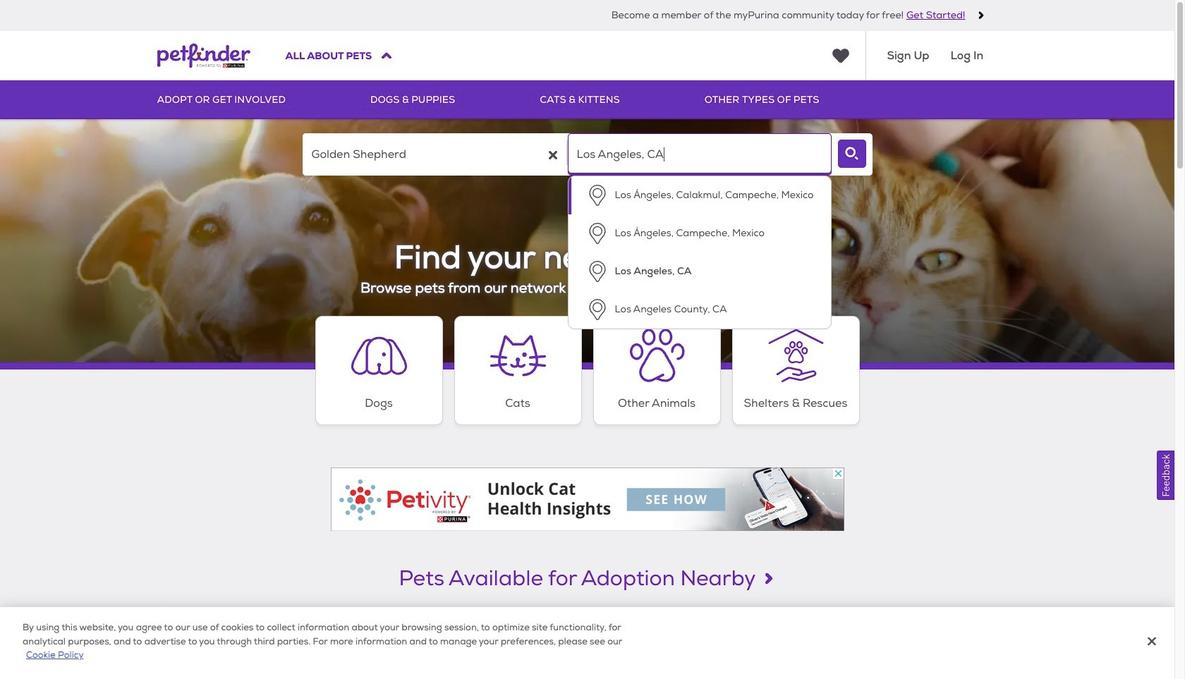 Task type: describe. For each thing, give the bounding box(es) containing it.
petfinder logo image
[[157, 31, 250, 80]]

michael and mason, adoptable, young male domestic short hair, in los angeles, ca. image
[[331, 609, 494, 679]]

advertisement element
[[331, 467, 844, 531]]

favorite kelly and ellie image
[[290, 621, 307, 639]]

Search Terrier, Kitten, etc. text field
[[302, 133, 566, 176]]

location search suggestions list box
[[568, 176, 831, 329]]

primary element
[[157, 80, 1018, 119]]

privacy alert dialog
[[0, 608, 1175, 679]]



Task type: locate. For each thing, give the bounding box(es) containing it.
favorite michael and mason image
[[464, 621, 482, 639]]

kelly and ellie, adoptable, baby female tabby & domestic short hair, in los angeles, ca. image
[[157, 609, 320, 679]]

pebbles, adoptable, young male tabby & domestic short hair, in los angeles, ca. image
[[506, 609, 669, 679]]

Enter City, State, or ZIP text field
[[568, 133, 831, 176]]



Task type: vqa. For each thing, say whether or not it's contained in the screenshot.
away for Ika CP
no



